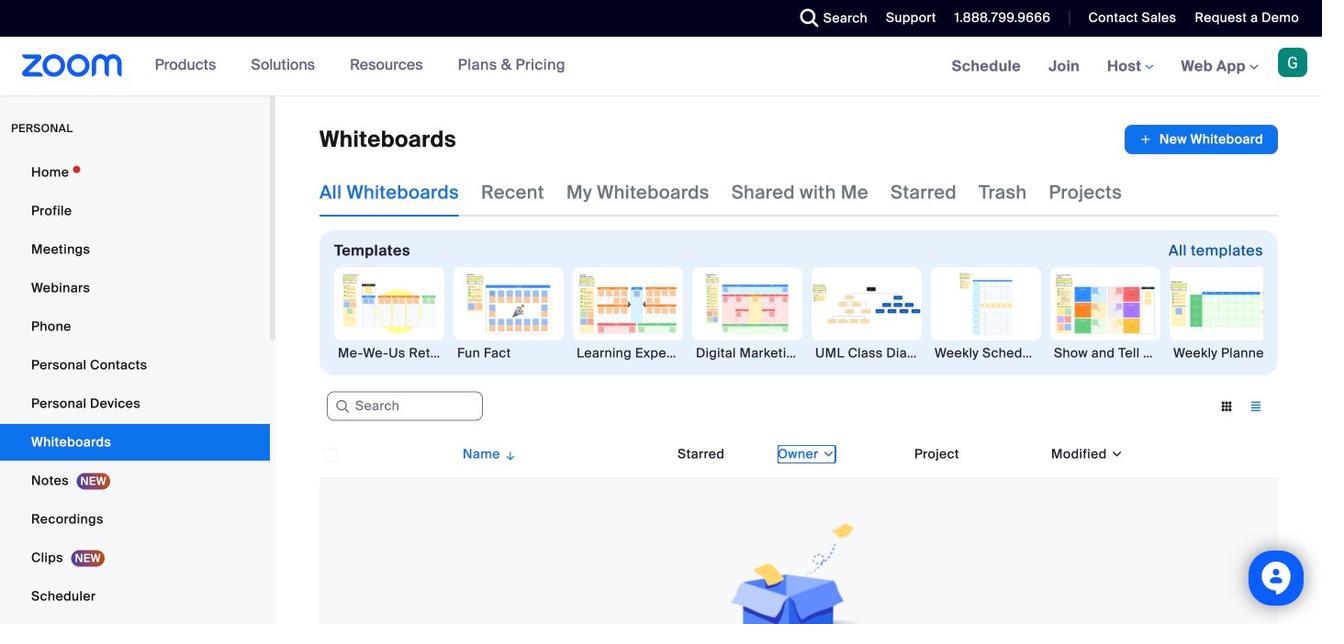 Task type: describe. For each thing, give the bounding box(es) containing it.
personal menu menu
[[0, 154, 270, 624]]

tabs of all whiteboard page tab list
[[320, 169, 1122, 217]]

Search text field
[[327, 392, 483, 421]]

1 vertical spatial application
[[320, 431, 1278, 624]]

list mode, selected image
[[1242, 399, 1271, 415]]

me-we-us retrospective element
[[334, 344, 444, 363]]

show and tell with a twist element
[[1051, 344, 1161, 363]]

zoom logo image
[[22, 54, 123, 77]]



Task type: locate. For each thing, give the bounding box(es) containing it.
profile picture image
[[1278, 48, 1308, 77]]

product information navigation
[[141, 37, 579, 96]]

arrow down image
[[500, 444, 517, 466]]

weekly schedule element
[[931, 344, 1041, 363]]

application
[[1125, 125, 1278, 154], [320, 431, 1278, 624]]

banner
[[0, 37, 1322, 97]]

uml class diagram element
[[812, 344, 922, 363]]

weekly planner element
[[1170, 344, 1280, 363]]

fun fact element
[[454, 344, 564, 363]]

grid mode, not selected image
[[1212, 399, 1242, 415]]

0 vertical spatial application
[[1125, 125, 1278, 154]]

meetings navigation
[[938, 37, 1322, 97]]

digital marketing canvas element
[[692, 344, 803, 363]]

learning experience canvas element
[[573, 344, 683, 363]]



Task type: vqa. For each thing, say whether or not it's contained in the screenshot.
Show And Tell With A Twist ELEMENT
yes



